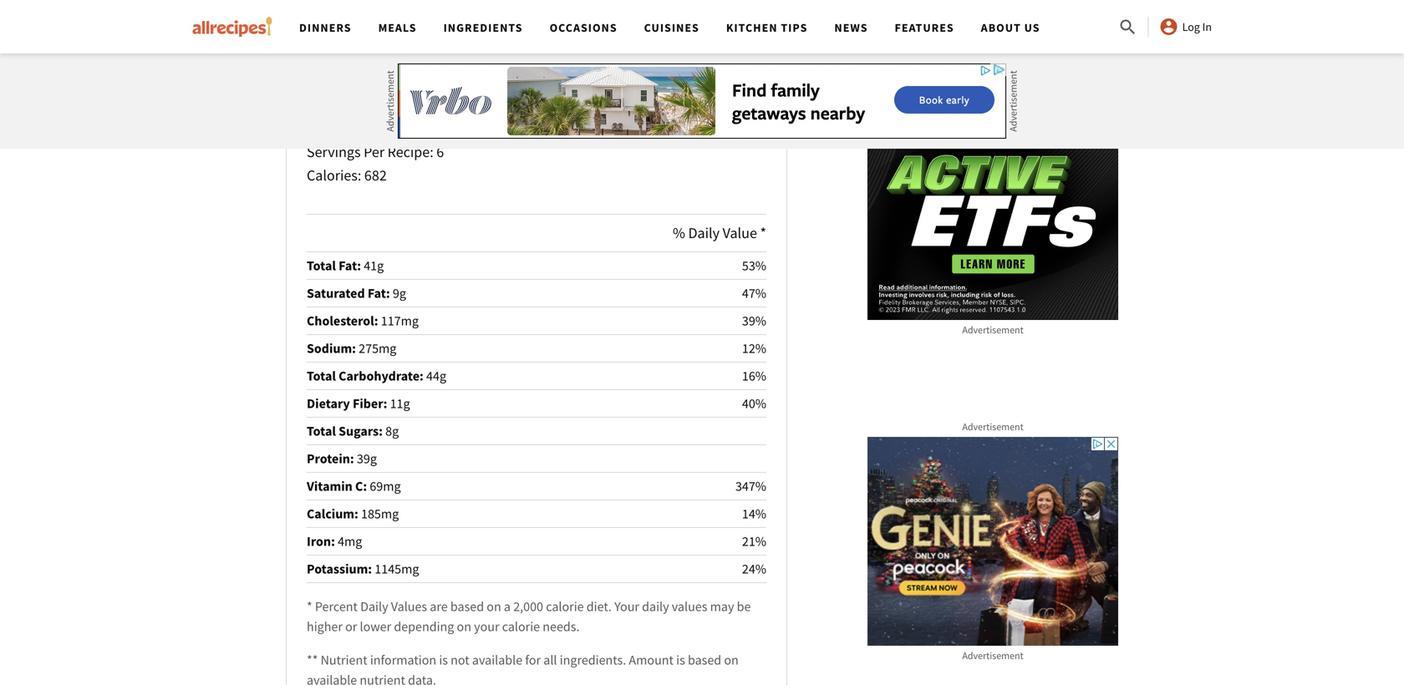 Task type: vqa. For each thing, say whether or not it's contained in the screenshot.
Sodium
yes



Task type: locate. For each thing, give the bounding box(es) containing it.
1 vertical spatial based
[[688, 652, 721, 668]]

advertisement region
[[398, 64, 1006, 139], [867, 111, 1118, 320], [867, 437, 1118, 646]]

1 horizontal spatial calorie
[[546, 598, 584, 615]]

daily up lower
[[360, 598, 388, 615]]

about us
[[981, 20, 1040, 35]]

based up your on the bottom left of page
[[450, 598, 484, 615]]

1 vertical spatial available
[[307, 672, 357, 685]]

diet.
[[586, 598, 612, 615]]

0 vertical spatial total
[[307, 257, 336, 274]]

9g
[[393, 285, 406, 302]]

hide full nutrition label
[[286, 45, 439, 63]]

total for total sugars 8g
[[307, 423, 336, 440]]

0 horizontal spatial is
[[439, 652, 448, 668]]

on down may
[[724, 652, 739, 668]]

275mg
[[359, 340, 396, 357]]

total down dietary
[[307, 423, 336, 440]]

occasions link
[[550, 20, 617, 35]]

1 vertical spatial *
[[307, 598, 312, 615]]

full
[[318, 45, 341, 63]]

0 horizontal spatial fat
[[339, 257, 357, 274]]

servings
[[307, 142, 361, 161]]

** nutrient information is not available for all ingredients. amount is based on available nutrient data.
[[307, 652, 739, 685]]

40%
[[742, 395, 766, 412]]

1 vertical spatial fat
[[368, 285, 386, 302]]

hide full nutrition label button
[[286, 43, 439, 66]]

navigation
[[286, 0, 1118, 53]]

fat left 9g
[[368, 285, 386, 302]]

daily
[[688, 223, 720, 242], [360, 598, 388, 615]]

21%
[[742, 533, 766, 550]]

0 vertical spatial fat
[[339, 257, 357, 274]]

data.
[[408, 672, 436, 685]]

calorie
[[546, 598, 584, 615], [502, 618, 540, 635]]

calories
[[307, 166, 358, 185]]

features link
[[895, 20, 954, 35]]

0 vertical spatial daily
[[688, 223, 720, 242]]

1 vertical spatial calorie
[[502, 618, 540, 635]]

your
[[474, 618, 499, 635]]

3 total from the top
[[307, 423, 336, 440]]

cholesterol 117mg
[[307, 312, 419, 329]]

calcium 185mg
[[307, 506, 399, 522]]

is left not
[[439, 652, 448, 668]]

1 vertical spatial nutrition
[[307, 108, 386, 132]]

185mg
[[361, 506, 399, 522]]

1 horizontal spatial based
[[688, 652, 721, 668]]

is right amount
[[676, 652, 685, 668]]

24%
[[742, 561, 766, 577]]

available down nutrient
[[307, 672, 357, 685]]

347%
[[735, 478, 766, 495]]

1 horizontal spatial fat
[[368, 285, 386, 302]]

kitchen
[[726, 20, 778, 35]]

cuisines
[[644, 20, 699, 35]]

1 vertical spatial total
[[307, 368, 336, 384]]

0 vertical spatial available
[[472, 652, 522, 668]]

sodium
[[307, 340, 352, 357]]

calorie up 'needs.' on the left bottom of the page
[[546, 598, 584, 615]]

values
[[391, 598, 427, 615]]

calcium
[[307, 506, 354, 522]]

1 is from the left
[[439, 652, 448, 668]]

values
[[672, 598, 707, 615]]

home image
[[192, 17, 272, 37]]

*
[[760, 223, 766, 242], [307, 598, 312, 615]]

* up higher
[[307, 598, 312, 615]]

news
[[834, 20, 868, 35]]

daily inside '* percent daily values are based on a 2,000 calorie diet. your daily values may be higher or lower depending on your calorie needs.'
[[360, 598, 388, 615]]

search image
[[1118, 17, 1138, 37]]

about us link
[[981, 20, 1040, 35]]

calorie down 2,000
[[502, 618, 540, 635]]

saturated
[[307, 285, 365, 302]]

amount
[[629, 652, 674, 668]]

2 is from the left
[[676, 652, 685, 668]]

nutrition facts
[[307, 108, 435, 132]]

log in
[[1182, 19, 1212, 34]]

on left your on the bottom left of page
[[457, 618, 471, 635]]

fat left 41g
[[339, 257, 357, 274]]

on
[[487, 598, 501, 615], [457, 618, 471, 635], [724, 652, 739, 668]]

based right amount
[[688, 652, 721, 668]]

0 horizontal spatial *
[[307, 598, 312, 615]]

are
[[430, 598, 448, 615]]

daily right %
[[688, 223, 720, 242]]

**
[[307, 652, 318, 668]]

nutrition down "meals"
[[344, 45, 401, 63]]

protein
[[307, 450, 350, 467]]

iron
[[307, 533, 331, 550]]

total up dietary
[[307, 368, 336, 384]]

on left a
[[487, 598, 501, 615]]

1 horizontal spatial is
[[676, 652, 685, 668]]

0 vertical spatial calorie
[[546, 598, 584, 615]]

53%
[[742, 257, 766, 274]]

0 vertical spatial nutrition
[[344, 45, 401, 63]]

1 total from the top
[[307, 257, 336, 274]]

account image
[[1159, 17, 1179, 37]]

1 horizontal spatial *
[[760, 223, 766, 242]]

total up saturated
[[307, 257, 336, 274]]

0 vertical spatial *
[[760, 223, 766, 242]]

daily
[[642, 598, 669, 615]]

0 horizontal spatial based
[[450, 598, 484, 615]]

1 vertical spatial on
[[457, 618, 471, 635]]

nutrition inside button
[[344, 45, 401, 63]]

total sugars 8g
[[307, 423, 399, 440]]

1 horizontal spatial daily
[[688, 223, 720, 242]]

2 vertical spatial total
[[307, 423, 336, 440]]

fat for total fat
[[339, 257, 357, 274]]

total carbohydrate 44g
[[307, 368, 446, 384]]

41g
[[364, 257, 384, 274]]

available down your on the bottom left of page
[[472, 652, 522, 668]]

fat
[[339, 257, 357, 274], [368, 285, 386, 302]]

based
[[450, 598, 484, 615], [688, 652, 721, 668]]

percent
[[315, 598, 358, 615]]

0 horizontal spatial available
[[307, 672, 357, 685]]

available
[[472, 652, 522, 668], [307, 672, 357, 685]]

occasions
[[550, 20, 617, 35]]

in
[[1202, 19, 1212, 34]]

1 horizontal spatial on
[[487, 598, 501, 615]]

2 vertical spatial on
[[724, 652, 739, 668]]

ingredients
[[443, 20, 523, 35]]

meals
[[378, 20, 417, 35]]

0 horizontal spatial daily
[[360, 598, 388, 615]]

2 horizontal spatial on
[[724, 652, 739, 668]]

* inside '* percent daily values are based on a 2,000 calorie diet. your daily values may be higher or lower depending on your calorie needs.'
[[307, 598, 312, 615]]

* right value
[[760, 223, 766, 242]]

682
[[364, 166, 387, 185]]

nutrition up servings
[[307, 108, 386, 132]]

1 vertical spatial daily
[[360, 598, 388, 615]]

2 total from the top
[[307, 368, 336, 384]]

0 vertical spatial based
[[450, 598, 484, 615]]

39%
[[742, 312, 766, 329]]

1145mg
[[375, 561, 419, 577]]



Task type: describe. For each thing, give the bounding box(es) containing it.
47%
[[742, 285, 766, 302]]

8g
[[385, 423, 399, 440]]

dietary fiber 11g
[[307, 395, 410, 412]]

16%
[[742, 368, 766, 384]]

0 horizontal spatial on
[[457, 618, 471, 635]]

protein 39g
[[307, 450, 377, 467]]

0 horizontal spatial calorie
[[502, 618, 540, 635]]

fat for saturated fat
[[368, 285, 386, 302]]

ingredients.
[[560, 652, 626, 668]]

69mg
[[370, 478, 401, 495]]

on inside the ** nutrient information is not available for all ingredients. amount is based on available nutrient data.
[[724, 652, 739, 668]]

2,000
[[513, 598, 543, 615]]

log in link
[[1159, 17, 1212, 37]]

ingredients link
[[443, 20, 523, 35]]

c
[[355, 478, 363, 495]]

total fat 41g
[[307, 257, 384, 274]]

kitchen tips
[[726, 20, 808, 35]]

all
[[543, 652, 557, 668]]

44g
[[426, 368, 446, 384]]

about
[[981, 20, 1021, 35]]

tips
[[781, 20, 808, 35]]

6
[[436, 142, 444, 161]]

potassium
[[307, 561, 368, 577]]

saturated fat 9g
[[307, 285, 406, 302]]

servings per recipe 6 calories 682
[[307, 142, 444, 185]]

vitamin
[[307, 478, 353, 495]]

value
[[723, 223, 757, 242]]

kitchen tips link
[[726, 20, 808, 35]]

%
[[673, 223, 685, 242]]

carbohydrate
[[339, 368, 420, 384]]

iron 4mg
[[307, 533, 362, 550]]

dinners link
[[299, 20, 351, 35]]

your
[[614, 598, 639, 615]]

0 vertical spatial on
[[487, 598, 501, 615]]

based inside the ** nutrient information is not available for all ingredients. amount is based on available nutrient data.
[[688, 652, 721, 668]]

nutrient
[[321, 652, 367, 668]]

based inside '* percent daily values are based on a 2,000 calorie diet. your daily values may be higher or lower depending on your calorie needs.'
[[450, 598, 484, 615]]

lower
[[360, 618, 391, 635]]

recipe
[[387, 142, 430, 161]]

potassium 1145mg
[[307, 561, 419, 577]]

not
[[451, 652, 469, 668]]

11g
[[390, 395, 410, 412]]

higher
[[307, 618, 343, 635]]

label
[[404, 45, 439, 63]]

may
[[710, 598, 734, 615]]

information
[[370, 652, 436, 668]]

meals link
[[378, 20, 417, 35]]

total for total carbohydrate 44g
[[307, 368, 336, 384]]

facts
[[390, 108, 435, 132]]

39g
[[357, 450, 377, 467]]

per
[[364, 142, 384, 161]]

log
[[1182, 19, 1200, 34]]

total for total fat 41g
[[307, 257, 336, 274]]

1 horizontal spatial available
[[472, 652, 522, 668]]

4mg
[[338, 533, 362, 550]]

fiber
[[353, 395, 383, 412]]

dinners
[[299, 20, 351, 35]]

us
[[1024, 20, 1040, 35]]

dietary
[[307, 395, 350, 412]]

a
[[504, 598, 511, 615]]

14%
[[742, 506, 766, 522]]

features
[[895, 20, 954, 35]]

hide
[[286, 45, 315, 63]]

navigation containing dinners
[[286, 0, 1118, 53]]

cuisines link
[[644, 20, 699, 35]]

be
[[737, 598, 751, 615]]

117mg
[[381, 312, 419, 329]]

for
[[525, 652, 541, 668]]

sugars
[[339, 423, 379, 440]]

or
[[345, 618, 357, 635]]

vitamin c 69mg
[[307, 478, 401, 495]]

news link
[[834, 20, 868, 35]]

nutrient
[[360, 672, 405, 685]]

cholesterol
[[307, 312, 374, 329]]

needs.
[[543, 618, 580, 635]]

* percent daily values are based on a 2,000 calorie diet. your daily values may be higher or lower depending on your calorie needs.
[[307, 598, 751, 635]]

sodium 275mg
[[307, 340, 396, 357]]

depending
[[394, 618, 454, 635]]



